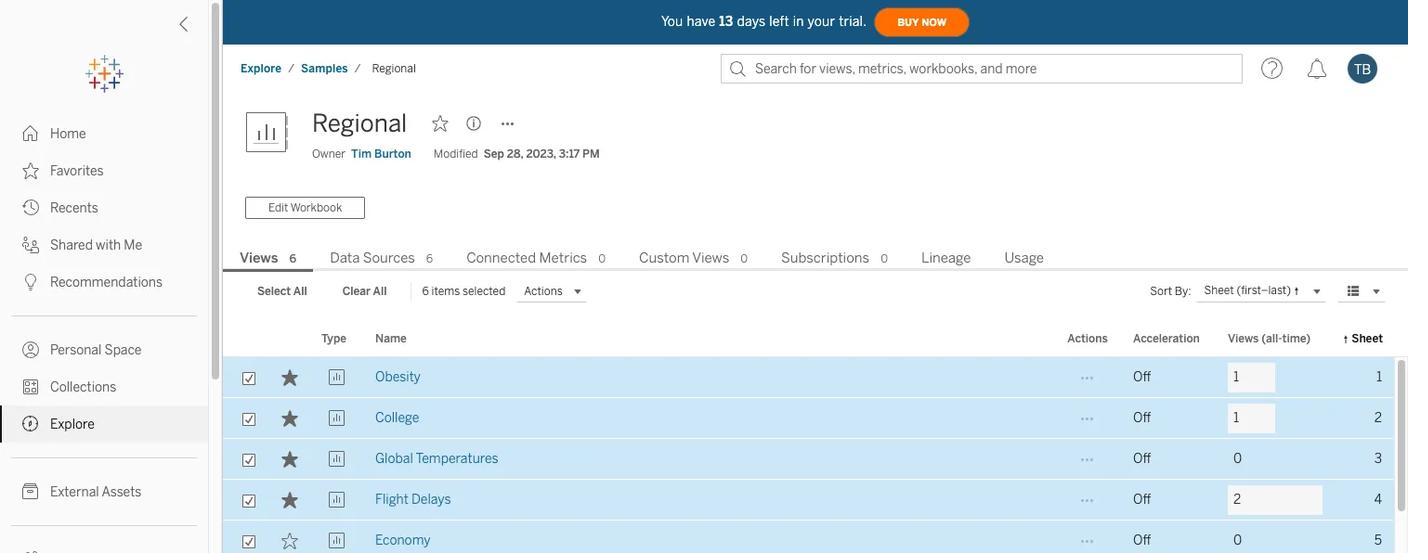 Task type: describe. For each thing, give the bounding box(es) containing it.
row containing global temperatures
[[223, 439, 1394, 480]]

by text only_f5he34f image for favorites
[[22, 163, 39, 179]]

explore for explore
[[50, 417, 95, 433]]

28,
[[507, 148, 523, 161]]

in
[[793, 13, 804, 29]]

buy
[[897, 16, 919, 28]]

row containing flight delays
[[223, 480, 1394, 521]]

with
[[96, 238, 121, 254]]

name
[[375, 333, 407, 346]]

flight delays
[[375, 492, 451, 508]]

college link
[[375, 398, 419, 439]]

1 for 2
[[1234, 411, 1239, 426]]

global temperatures
[[375, 451, 498, 467]]

economy link
[[375, 521, 431, 554]]

(all-
[[1262, 333, 1283, 346]]

1 / from the left
[[288, 62, 294, 75]]

time)
[[1283, 333, 1311, 346]]

modified
[[434, 148, 478, 161]]

temperatures
[[416, 451, 498, 467]]

data
[[330, 250, 360, 267]]

modified sep 28, 2023, 3:17 pm
[[434, 148, 600, 161]]

sheet for sheet
[[1352, 333, 1383, 346]]

buy now
[[897, 16, 947, 28]]

external assets
[[50, 485, 141, 501]]

home
[[50, 126, 86, 142]]

0 for subscriptions
[[881, 253, 888, 266]]

views (all-time)
[[1228, 333, 1311, 346]]

1 vertical spatial 2
[[1234, 492, 1241, 508]]

0 vertical spatial regional
[[372, 62, 416, 75]]

trial.
[[839, 13, 867, 29]]

favorites
[[50, 163, 104, 179]]

owner
[[312, 148, 346, 161]]

external assets link
[[0, 474, 208, 511]]

3:17
[[559, 148, 580, 161]]

global
[[375, 451, 413, 467]]

collections link
[[0, 369, 208, 406]]

off for 5
[[1133, 533, 1151, 549]]

view image for obesity
[[328, 370, 345, 386]]

explore / samples /
[[241, 62, 361, 75]]

by text only_f5he34f image for recommendations
[[22, 274, 39, 291]]

workbook
[[290, 202, 342, 215]]

obesity
[[375, 370, 421, 385]]

have
[[687, 13, 716, 29]]

all for select all
[[293, 285, 307, 298]]

connected
[[466, 250, 536, 267]]

6 for views
[[289, 253, 296, 266]]

collections
[[50, 380, 116, 396]]

pm
[[583, 148, 600, 161]]

by text only_f5he34f image for personal space
[[22, 342, 39, 359]]

by:
[[1175, 285, 1191, 298]]

by text only_f5he34f image for external assets
[[22, 484, 39, 501]]

personal space
[[50, 343, 142, 359]]

space
[[105, 343, 142, 359]]

sort by:
[[1150, 285, 1191, 298]]

shared
[[50, 238, 93, 254]]

your
[[808, 13, 835, 29]]

views for views (all-time)
[[1228, 333, 1259, 346]]

flight
[[375, 492, 409, 508]]

6 for data sources
[[426, 253, 433, 266]]

usage
[[1005, 250, 1044, 267]]

Search for views, metrics, workbooks, and more text field
[[721, 54, 1243, 84]]

data sources
[[330, 250, 415, 267]]

6 items selected
[[422, 285, 506, 298]]

row containing college
[[223, 398, 1394, 439]]

off for 1
[[1133, 370, 1151, 385]]

by text only_f5he34f image for collections
[[22, 379, 39, 396]]

now
[[922, 16, 947, 28]]

regional inside main content
[[312, 109, 407, 138]]

samples
[[301, 62, 348, 75]]

off for 4
[[1133, 492, 1151, 508]]

recommendations
[[50, 275, 163, 291]]

lineage
[[922, 250, 971, 267]]

samples link
[[300, 61, 349, 76]]

sheet (first–last) button
[[1197, 281, 1327, 303]]

sort
[[1150, 285, 1172, 298]]

0 vertical spatial 2
[[1375, 411, 1382, 426]]



Task type: vqa. For each thing, say whether or not it's contained in the screenshot.


Task type: locate. For each thing, give the bounding box(es) containing it.
all inside select all button
[[293, 285, 307, 298]]

5 view image from the top
[[328, 533, 345, 550]]

actions
[[524, 285, 563, 298], [1068, 333, 1108, 346]]

by text only_f5he34f image inside home link
[[22, 125, 39, 142]]

by text only_f5he34f image inside collections "link"
[[22, 379, 39, 396]]

edit workbook
[[268, 202, 342, 215]]

custom
[[639, 250, 690, 267]]

owner tim burton
[[312, 148, 411, 161]]

by text only_f5he34f image inside the recents link
[[22, 200, 39, 216]]

0 horizontal spatial sheet
[[1204, 284, 1234, 297]]

0 horizontal spatial /
[[288, 62, 294, 75]]

0 horizontal spatial explore
[[50, 417, 95, 433]]

view image for flight delays
[[328, 492, 345, 509]]

acceleration
[[1133, 333, 1200, 346]]

1 row from the top
[[223, 358, 1394, 398]]

(first–last)
[[1237, 284, 1291, 297]]

0 horizontal spatial 2
[[1234, 492, 1241, 508]]

days
[[737, 13, 766, 29]]

by text only_f5he34f image left home
[[22, 125, 39, 142]]

tim
[[351, 148, 372, 161]]

select all
[[257, 285, 307, 298]]

views
[[240, 250, 278, 267], [692, 250, 729, 267], [1228, 333, 1259, 346]]

0 vertical spatial sheet
[[1204, 284, 1234, 297]]

by text only_f5he34f image inside favorites link
[[22, 163, 39, 179]]

views right the custom
[[692, 250, 729, 267]]

actions button
[[517, 281, 587, 303]]

6 up items at left
[[426, 253, 433, 266]]

1
[[1234, 370, 1239, 385], [1377, 370, 1382, 385], [1234, 411, 1239, 426]]

row containing obesity
[[223, 358, 1394, 398]]

regional right samples link in the left of the page
[[372, 62, 416, 75]]

row
[[223, 358, 1394, 398], [223, 398, 1394, 439], [223, 439, 1394, 480], [223, 480, 1394, 521], [223, 521, 1394, 554]]

by text only_f5he34f image left external
[[22, 484, 39, 501]]

connected metrics
[[466, 250, 587, 267]]

row group containing obesity
[[223, 358, 1394, 554]]

economy
[[375, 533, 431, 549]]

sheet right by:
[[1204, 284, 1234, 297]]

1 vertical spatial sheet
[[1352, 333, 1383, 346]]

5
[[1375, 533, 1382, 549]]

main navigation. press the up and down arrow keys to access links. element
[[0, 115, 208, 554]]

by text only_f5he34f image left collections
[[22, 379, 39, 396]]

2 by text only_f5he34f image from the top
[[22, 237, 39, 254]]

0 vertical spatial explore
[[241, 62, 282, 75]]

by text only_f5he34f image inside personal space link
[[22, 342, 39, 359]]

2 off from the top
[[1133, 411, 1151, 426]]

favorites link
[[0, 152, 208, 190]]

selected
[[463, 285, 506, 298]]

explore link left 'samples'
[[240, 61, 283, 76]]

1 vertical spatial explore link
[[0, 406, 208, 443]]

by text only_f5he34f image left the favorites
[[22, 163, 39, 179]]

clear all button
[[330, 281, 399, 303]]

college
[[375, 411, 419, 426]]

1 for 1
[[1234, 370, 1239, 385]]

sub-spaces tab list
[[223, 248, 1408, 272]]

view image for college
[[328, 411, 345, 427]]

by text only_f5he34f image left recommendations
[[22, 274, 39, 291]]

views up the select
[[240, 250, 278, 267]]

2 horizontal spatial views
[[1228, 333, 1259, 346]]

all right "clear"
[[373, 285, 387, 298]]

by text only_f5he34f image left personal
[[22, 342, 39, 359]]

6 by text only_f5he34f image from the top
[[22, 484, 39, 501]]

type
[[321, 333, 347, 346]]

3 view image from the top
[[328, 451, 345, 468]]

shared with me
[[50, 238, 142, 254]]

recommendations link
[[0, 264, 208, 301]]

custom views
[[639, 250, 729, 267]]

views for views
[[240, 250, 278, 267]]

global temperatures link
[[375, 439, 498, 480]]

1 view image from the top
[[328, 370, 345, 386]]

4
[[1374, 492, 1382, 508]]

2 by text only_f5he34f image from the top
[[22, 200, 39, 216]]

me
[[124, 238, 142, 254]]

burton
[[374, 148, 411, 161]]

by text only_f5he34f image inside external assets link
[[22, 484, 39, 501]]

all
[[293, 285, 307, 298], [373, 285, 387, 298]]

0 for connected metrics
[[598, 253, 606, 266]]

subscriptions
[[781, 250, 870, 267]]

select all button
[[245, 281, 319, 303]]

sheet inside 'grid'
[[1352, 333, 1383, 346]]

1 horizontal spatial explore link
[[240, 61, 283, 76]]

/ left 'samples'
[[288, 62, 294, 75]]

by text only_f5he34f image for recents
[[22, 200, 39, 216]]

2 row from the top
[[223, 398, 1394, 439]]

5 off from the top
[[1133, 533, 1151, 549]]

6 left items at left
[[422, 285, 429, 298]]

assets
[[102, 485, 141, 501]]

view image
[[328, 370, 345, 386], [328, 411, 345, 427], [328, 451, 345, 468], [328, 492, 345, 509], [328, 533, 345, 550]]

0 horizontal spatial explore link
[[0, 406, 208, 443]]

1 vertical spatial regional
[[312, 109, 407, 138]]

personal
[[50, 343, 102, 359]]

1 vertical spatial explore
[[50, 417, 95, 433]]

recents
[[50, 201, 98, 216]]

sheet for sheet (first–last)
[[1204, 284, 1234, 297]]

regional main content
[[223, 93, 1408, 554]]

metrics
[[539, 250, 587, 267]]

explore link
[[240, 61, 283, 76], [0, 406, 208, 443]]

edit workbook button
[[245, 197, 365, 219]]

row containing economy
[[223, 521, 1394, 554]]

0 vertical spatial by text only_f5he34f image
[[22, 163, 39, 179]]

all inside clear all button
[[373, 285, 387, 298]]

by text only_f5he34f image for shared with me
[[22, 237, 39, 254]]

1 horizontal spatial /
[[355, 62, 361, 75]]

actions left acceleration at the right bottom of page
[[1068, 333, 1108, 346]]

views left "(all-"
[[1228, 333, 1259, 346]]

2 view image from the top
[[328, 411, 345, 427]]

1 all from the left
[[293, 285, 307, 298]]

1 vertical spatial actions
[[1068, 333, 1108, 346]]

grid
[[223, 322, 1408, 554]]

5 row from the top
[[223, 521, 1394, 554]]

select
[[257, 285, 291, 298]]

sep
[[484, 148, 504, 161]]

by text only_f5he34f image
[[22, 163, 39, 179], [22, 237, 39, 254], [22, 379, 39, 396]]

row group
[[223, 358, 1394, 554]]

4 row from the top
[[223, 480, 1394, 521]]

obesity link
[[375, 358, 421, 398]]

recents link
[[0, 190, 208, 227]]

delays
[[411, 492, 451, 508]]

1 by text only_f5he34f image from the top
[[22, 125, 39, 142]]

actions inside actions dropdown button
[[524, 285, 563, 298]]

by text only_f5he34f image for explore
[[22, 416, 39, 433]]

1 by text only_f5he34f image from the top
[[22, 163, 39, 179]]

off for 3
[[1133, 451, 1151, 467]]

regional element
[[367, 62, 422, 75]]

view image down type
[[328, 370, 345, 386]]

users image
[[22, 552, 39, 554]]

5 by text only_f5he34f image from the top
[[22, 416, 39, 433]]

3 row from the top
[[223, 439, 1394, 480]]

1 horizontal spatial explore
[[241, 62, 282, 75]]

sheet
[[1204, 284, 1234, 297], [1352, 333, 1383, 346]]

1 horizontal spatial 2
[[1375, 411, 1382, 426]]

by text only_f5he34f image for home
[[22, 125, 39, 142]]

explore down collections
[[50, 417, 95, 433]]

workbook image
[[245, 105, 301, 161]]

1 off from the top
[[1133, 370, 1151, 385]]

you have 13 days left in your trial.
[[661, 13, 867, 29]]

0 horizontal spatial actions
[[524, 285, 563, 298]]

sheet (first–last)
[[1204, 284, 1291, 297]]

by text only_f5he34f image inside shared with me link
[[22, 237, 39, 254]]

1 horizontal spatial actions
[[1068, 333, 1108, 346]]

by text only_f5he34f image down collections "link"
[[22, 416, 39, 433]]

0 for custom views
[[741, 253, 748, 266]]

row group inside regional main content
[[223, 358, 1394, 554]]

0 horizontal spatial views
[[240, 250, 278, 267]]

/ right samples link in the left of the page
[[355, 62, 361, 75]]

1 vertical spatial by text only_f5he34f image
[[22, 237, 39, 254]]

view image for global temperatures
[[328, 451, 345, 468]]

view image left flight
[[328, 492, 345, 509]]

13
[[719, 13, 733, 29]]

regional up 'tim'
[[312, 109, 407, 138]]

0 vertical spatial explore link
[[240, 61, 283, 76]]

explore
[[241, 62, 282, 75], [50, 417, 95, 433]]

home link
[[0, 115, 208, 152]]

all right the select
[[293, 285, 307, 298]]

by text only_f5he34f image left recents
[[22, 200, 39, 216]]

view image for economy
[[328, 533, 345, 550]]

you
[[661, 13, 683, 29]]

1 horizontal spatial sheet
[[1352, 333, 1383, 346]]

view image left global
[[328, 451, 345, 468]]

navigation panel element
[[0, 56, 208, 554]]

1 horizontal spatial views
[[692, 250, 729, 267]]

3
[[1375, 451, 1382, 467]]

views inside 'grid'
[[1228, 333, 1259, 346]]

clear
[[342, 285, 371, 298]]

sheet inside popup button
[[1204, 284, 1234, 297]]

0 horizontal spatial all
[[293, 285, 307, 298]]

3 by text only_f5he34f image from the top
[[22, 379, 39, 396]]

sources
[[363, 250, 415, 267]]

explore link down collections
[[0, 406, 208, 443]]

0 vertical spatial actions
[[524, 285, 563, 298]]

actions down connected metrics
[[524, 285, 563, 298]]

list view image
[[1345, 283, 1362, 300]]

0
[[598, 253, 606, 266], [741, 253, 748, 266], [881, 253, 888, 266], [1234, 451, 1242, 467], [1234, 533, 1242, 549]]

explore left 'samples'
[[241, 62, 282, 75]]

2 all from the left
[[373, 285, 387, 298]]

2 vertical spatial by text only_f5he34f image
[[22, 379, 39, 396]]

tim burton link
[[351, 146, 411, 163]]

flight delays link
[[375, 480, 451, 521]]

3 off from the top
[[1133, 451, 1151, 467]]

shared with me link
[[0, 227, 208, 264]]

off for 2
[[1133, 411, 1151, 426]]

1 horizontal spatial all
[[373, 285, 387, 298]]

items
[[432, 285, 460, 298]]

buy now button
[[874, 7, 970, 37]]

all for clear all
[[373, 285, 387, 298]]

left
[[769, 13, 789, 29]]

by text only_f5he34f image
[[22, 125, 39, 142], [22, 200, 39, 216], [22, 274, 39, 291], [22, 342, 39, 359], [22, 416, 39, 433], [22, 484, 39, 501]]

view image left college link
[[328, 411, 345, 427]]

4 by text only_f5he34f image from the top
[[22, 342, 39, 359]]

external
[[50, 485, 99, 501]]

explore inside main navigation. press the up and down arrow keys to access links. element
[[50, 417, 95, 433]]

sheet down 'list view' 'image'
[[1352, 333, 1383, 346]]

explore for explore / samples /
[[241, 62, 282, 75]]

edit
[[268, 202, 288, 215]]

personal space link
[[0, 332, 208, 369]]

2 / from the left
[[355, 62, 361, 75]]

grid containing obesity
[[223, 322, 1408, 554]]

2023,
[[526, 148, 556, 161]]

clear all
[[342, 285, 387, 298]]

4 view image from the top
[[328, 492, 345, 509]]

3 by text only_f5he34f image from the top
[[22, 274, 39, 291]]

by text only_f5he34f image inside recommendations link
[[22, 274, 39, 291]]

4 off from the top
[[1133, 492, 1151, 508]]

6 up select all
[[289, 253, 296, 266]]

/
[[288, 62, 294, 75], [355, 62, 361, 75]]

by text only_f5he34f image left shared
[[22, 237, 39, 254]]

view image left economy
[[328, 533, 345, 550]]



